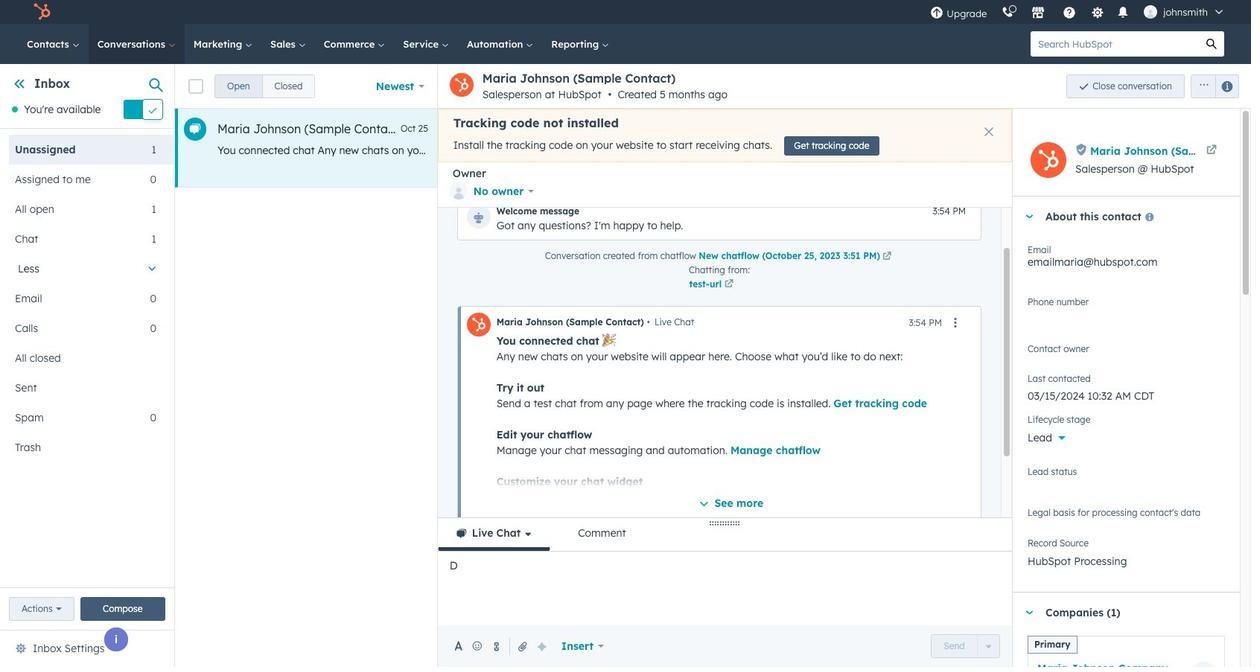Task type: vqa. For each thing, say whether or not it's contained in the screenshot.
SALES
no



Task type: describe. For each thing, give the bounding box(es) containing it.
close image
[[985, 127, 994, 136]]

you're available image
[[12, 107, 18, 113]]

0 horizontal spatial group
[[214, 74, 315, 98]]

2 caret image from the top
[[1025, 611, 1034, 615]]

marketplaces image
[[1032, 7, 1045, 20]]

2 horizontal spatial group
[[1185, 74, 1239, 98]]

-- text field
[[1028, 382, 1225, 406]]

1 caret image from the top
[[1025, 215, 1034, 219]]



Task type: locate. For each thing, give the bounding box(es) containing it.
None button
[[214, 74, 263, 98], [262, 74, 315, 98], [214, 74, 263, 98], [262, 74, 315, 98]]

link opens in a new window image
[[883, 250, 892, 264], [725, 278, 734, 291], [725, 280, 734, 289]]

live chat from maria johnson (sample contact) with context you connected chat
any new chats on your website will appear here. choose what you'd like to do next:

try it out 
send a test chat from any page where the tracking code is installed: https://app.hubs row
[[175, 109, 1193, 188]]

john smith image
[[1144, 5, 1158, 19]]

None text field
[[1028, 294, 1225, 324]]

group
[[214, 74, 315, 98], [1185, 74, 1239, 98], [931, 635, 1000, 658]]

1 vertical spatial caret image
[[1025, 611, 1034, 615]]

caret image
[[1025, 215, 1034, 219], [1025, 611, 1034, 615]]

menu
[[923, 0, 1233, 24]]

alert
[[438, 109, 1012, 162]]

1 horizontal spatial group
[[931, 635, 1000, 658]]

main content
[[175, 64, 1251, 667]]

0 vertical spatial caret image
[[1025, 215, 1034, 219]]

link opens in a new window image
[[883, 252, 892, 261]]

Search HubSpot search field
[[1031, 31, 1199, 57]]



